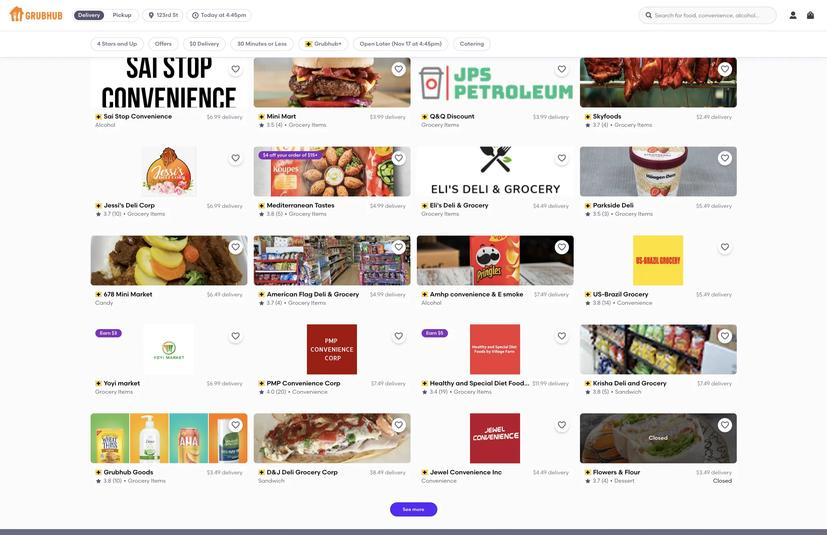 Task type: describe. For each thing, give the bounding box(es) containing it.
subscription pass image for mini mart
[[258, 114, 265, 120]]

save this restaurant button for us-brazil grocery
[[718, 240, 732, 255]]

$5.49 for astoria town deli grocery corp
[[370, 25, 384, 31]]

yoyi market  logo image
[[144, 325, 194, 375]]

1 horizontal spatial and
[[456, 380, 468, 387]]

grocery up grubhub+
[[322, 24, 347, 31]]

dessert
[[615, 478, 635, 485]]

candy
[[95, 300, 113, 307]]

grocery down skyfoods
[[615, 122, 636, 128]]

amhp
[[430, 291, 449, 298]]

stars
[[102, 41, 116, 47]]

star icon image for healthy and special diet foods by village farm
[[422, 389, 428, 396]]

d&j deli grocery corp logo image
[[254, 414, 411, 464]]

grocery down 'flag'
[[288, 300, 310, 307]]

3.8 for mediterranean tastes
[[267, 211, 275, 218]]

save this restaurant image for mini mart
[[394, 65, 403, 74]]

star icon image for grubhub goods
[[95, 478, 102, 485]]

$5.49 delivery for parkside deli
[[697, 203, 732, 210]]

grocery up stars
[[95, 33, 117, 39]]

grubhub goods
[[104, 469, 153, 477]]

• dessert
[[611, 478, 635, 485]]

3.8 (14)
[[593, 300, 611, 307]]

sai
[[104, 113, 114, 120]]

american flag deli & grocery
[[267, 291, 359, 298]]

grocery down 'jessi's deli corp'
[[128, 211, 149, 218]]

(4) for american flag deli & grocery
[[275, 300, 282, 307]]

• for krisha deli and grocery
[[611, 389, 613, 396]]

star icon image for us-brazil grocery
[[585, 300, 591, 307]]

svg image inside today at 4:45pm button
[[192, 11, 199, 19]]

more
[[413, 507, 425, 513]]

save this restaurant button for d&j deli grocery corp
[[392, 419, 406, 433]]

d&j deli grocery corp
[[267, 469, 338, 477]]

$3.99 delivery for downtown natural market
[[207, 25, 243, 31]]

123rd st
[[157, 12, 178, 19]]

us-brazil grocery
[[593, 291, 649, 298]]

of
[[302, 153, 307, 158]]

save this restaurant image for flowers & flour
[[720, 421, 730, 430]]

grocery down "yoyi"
[[95, 389, 117, 396]]

• for mediterranean tastes
[[285, 211, 287, 218]]

delivery for mini mart
[[385, 114, 406, 120]]

market
[[118, 380, 140, 387]]

(14)
[[602, 300, 611, 307]]

$3.99 delivery for mini mart
[[370, 114, 406, 120]]

$11.99 delivery
[[533, 381, 569, 388]]

grocery right d&j
[[296, 469, 321, 477]]

mart
[[281, 113, 296, 120]]

3.7 down flowers
[[593, 478, 600, 485]]

d&j
[[267, 469, 281, 477]]

deli right "town"
[[309, 24, 321, 31]]

village
[[538, 380, 560, 387]]

$8.49
[[370, 470, 384, 477]]

convenience down the us-brazil grocery
[[617, 300, 653, 307]]

save this restaurant image for parkside deli
[[720, 154, 730, 163]]

& left the e
[[492, 291, 496, 298]]

grocery down goods at bottom left
[[128, 478, 150, 485]]

3 $6.99 from the top
[[207, 381, 221, 388]]

grocery down the special
[[454, 389, 476, 396]]

flowers & flour
[[593, 469, 640, 477]]

food
[[651, 24, 670, 31]]

stop
[[115, 113, 130, 120]]

order
[[288, 153, 301, 158]]

• for jessi's deli corp
[[123, 211, 126, 218]]

parkside deli logo image
[[580, 147, 737, 197]]

subscription pass image for pmp
[[258, 381, 265, 387]]

flowers
[[593, 469, 617, 477]]

downtown natural market logo image
[[144, 0, 194, 19]]

(nov
[[392, 41, 405, 47]]

earn for yoyi market
[[100, 331, 111, 336]]

delivery for jewel convenience inc
[[548, 470, 569, 477]]

save this restaurant image for jessi's deli corp
[[231, 154, 240, 163]]

(5) for krisha
[[602, 389, 609, 396]]

subscription pass image for astoria
[[258, 25, 265, 31]]

4.0 (20)
[[267, 389, 286, 396]]

open
[[360, 41, 375, 47]]

delivery for downtown natural market
[[222, 25, 243, 31]]

$4.99 delivery for mediterranean tastes
[[370, 203, 406, 210]]

0 horizontal spatial sandwich
[[258, 478, 285, 485]]

4:45pm
[[226, 12, 246, 19]]

deli for eli's deli & grocery
[[444, 202, 456, 209]]

and for 4 stars and up
[[117, 41, 128, 47]]

corp down d&j deli grocery corp logo
[[322, 469, 338, 477]]

grocery up 4:45pm)
[[422, 33, 443, 39]]

astoria town deli grocery corp
[[267, 24, 364, 31]]

minutes
[[246, 41, 267, 47]]

alcohol for amhp convenience & e smoke
[[422, 300, 442, 307]]

foods
[[509, 380, 528, 387]]

grocery down eli's deli & grocery logo
[[463, 202, 489, 209]]

123rd st button
[[142, 9, 186, 22]]

delivery for fresh meadows food mart
[[711, 25, 732, 31]]

jessi's deli corp logo image
[[142, 147, 196, 197]]

mediterranean tastes
[[267, 202, 335, 209]]

jessi's deli corp
[[104, 202, 155, 209]]

delivery inside button
[[78, 12, 100, 19]]

• grocery items for parkside deli
[[611, 211, 653, 218]]

eli's deli & grocery logo image
[[417, 147, 574, 197]]

2 vertical spatial 3.7 (4)
[[593, 478, 609, 485]]

subscription pass image for healthy and special diet foods by village farm
[[422, 381, 429, 387]]

3.5 (3)
[[593, 211, 609, 218]]

amhp convenience & e smoke logo image
[[417, 236, 574, 286]]

fresh meadows food mart
[[593, 24, 690, 31]]

tastes
[[315, 202, 335, 209]]

svg image inside '123rd st' button
[[147, 11, 155, 19]]

delivery for flowers & flour
[[711, 470, 732, 477]]

$3.49 for grubhub goods
[[207, 470, 221, 477]]

grocery down "town"
[[291, 33, 313, 39]]

q&q discount
[[430, 113, 475, 120]]

save this restaurant image for krisha deli and grocery
[[720, 332, 730, 341]]

678 mini market logo image
[[90, 236, 247, 286]]

1 horizontal spatial sandwich
[[615, 389, 642, 396]]

smoke
[[503, 291, 524, 298]]

& right eli's
[[457, 202, 462, 209]]

$6.99 delivery for corp
[[207, 203, 243, 210]]

subscription pass image for beer
[[422, 25, 429, 31]]

beer shack
[[430, 24, 465, 31]]

mini mart
[[267, 113, 296, 120]]

4.0
[[267, 389, 275, 396]]

see more button
[[390, 503, 437, 517]]

1 horizontal spatial at
[[412, 41, 418, 47]]

• for skyfoods
[[611, 122, 613, 128]]

subscription pass image for jessi's
[[95, 203, 102, 209]]

3.4 (19)
[[430, 389, 448, 396]]

jessi's
[[104, 202, 124, 209]]

corp right "jessi's"
[[139, 202, 155, 209]]

catering
[[460, 41, 484, 47]]

eli's
[[430, 202, 442, 209]]

$4.49 for jewel convenience inc
[[533, 470, 547, 477]]

1 vertical spatial mini
[[116, 291, 129, 298]]

$0 delivery
[[190, 41, 219, 47]]

at inside today at 4:45pm button
[[219, 12, 225, 19]]

$5.99
[[696, 25, 710, 31]]

delivery for american flag deli & grocery
[[385, 292, 406, 299]]

delivery for astoria town deli grocery corp
[[385, 25, 406, 31]]

$6.99 for corp
[[207, 203, 221, 210]]

subscription pass image for krisha deli and grocery
[[585, 381, 592, 387]]

convenience down pmp convenience corp
[[292, 389, 328, 396]]

• sandwich
[[611, 389, 642, 396]]

subscription pass image for q&q discount
[[422, 114, 429, 120]]

$4.49 delivery for jewel convenience inc
[[533, 470, 569, 477]]

• for mini mart
[[285, 122, 287, 128]]

svg image left svg image
[[789, 11, 798, 20]]

grocery down parkside deli
[[615, 211, 637, 218]]

grocery down mart
[[289, 122, 310, 128]]

downtown
[[104, 24, 137, 31]]

delivery for d&j deli grocery corp
[[385, 470, 406, 477]]

• down the flowers & flour
[[611, 478, 613, 485]]

sai stop convenience logo image
[[90, 58, 247, 108]]

3.8 (5) for mediterranean tastes
[[267, 211, 283, 218]]

$3
[[112, 331, 117, 336]]

pmp convenience corp logo image
[[307, 325, 357, 375]]

grocery down eli's
[[422, 211, 443, 218]]

delivery for yoyi market
[[222, 381, 243, 388]]

save this restaurant button for amhp convenience & e smoke
[[555, 240, 569, 255]]

• for parkside deli
[[611, 211, 613, 218]]

jewel convenience inc logo image
[[470, 414, 520, 464]]

delivery for sai stop convenience
[[222, 114, 243, 120]]

q&q discount logo image
[[417, 58, 574, 108]]

farm
[[561, 380, 577, 387]]

grocery down american flag deli & grocery logo
[[334, 291, 359, 298]]

or
[[268, 41, 274, 47]]

$3.99 for mini mart
[[370, 114, 384, 120]]

$4
[[263, 153, 269, 158]]

grubhub+
[[315, 41, 342, 47]]

corp up open
[[349, 24, 364, 31]]

$5
[[438, 331, 443, 336]]

subscription pass image for jewel
[[422, 470, 429, 476]]

convenience left inc
[[450, 469, 491, 477]]

30
[[237, 41, 244, 47]]

$4.99 for mediterranean tastes
[[370, 203, 384, 210]]

q&q
[[430, 113, 446, 120]]

star icon image for skyfoods
[[585, 122, 591, 129]]

save this restaurant image for amhp convenience & e smoke
[[557, 243, 567, 252]]

1 vertical spatial closed
[[713, 478, 732, 485]]

$5.49 for us-brazil grocery
[[697, 292, 710, 299]]

$6.49
[[207, 292, 221, 299]]

amhp convenience & e smoke
[[430, 291, 524, 298]]

grubhub
[[104, 469, 131, 477]]

offers
[[155, 41, 172, 47]]

& right 'flag'
[[328, 291, 333, 298]]

fresh
[[593, 24, 614, 31]]

mart
[[672, 24, 690, 31]]

$15+
[[308, 153, 318, 158]]

grubhub plus flag logo image
[[305, 41, 313, 47]]

delivery for healthy and special diet foods by village farm
[[548, 381, 569, 388]]

678 mini market
[[104, 291, 152, 298]]

$4.99 delivery for american flag deli & grocery
[[370, 292, 406, 299]]

shack
[[446, 24, 465, 31]]

grocery down q&q in the top right of the page
[[422, 122, 443, 128]]

3.7 (10)
[[103, 211, 121, 218]]

(10) for grubhub
[[113, 478, 122, 485]]

save this restaurant button for flowers & flour
[[718, 419, 732, 433]]

town
[[291, 24, 307, 31]]

yoyi market
[[104, 380, 140, 387]]

save this restaurant image for eli's deli & grocery
[[557, 154, 567, 163]]

corp down "pmp convenience corp logo"
[[325, 380, 341, 387]]

grocery items for eli's
[[422, 211, 459, 218]]

delivery for eli's deli & grocery
[[548, 203, 569, 210]]

$4.49 delivery for eli's deli & grocery
[[533, 203, 569, 210]]

$4.99 for american flag deli & grocery
[[370, 292, 384, 299]]

(20)
[[276, 389, 286, 396]]

main navigation navigation
[[0, 0, 827, 31]]

• grocery items for grubhub goods
[[124, 478, 166, 485]]

grocery up • sandwich
[[642, 380, 667, 387]]

3.8 (19)
[[267, 33, 285, 39]]

grocery down mediterranean tastes
[[289, 211, 311, 218]]

• convenience for brazil
[[613, 300, 653, 307]]

special
[[470, 380, 493, 387]]

pmp
[[267, 380, 281, 387]]

$3.49 for flowers & flour
[[697, 470, 710, 477]]

3.7 for jessi's deli corp
[[103, 211, 111, 218]]

open later (nov 17 at 4:45pm)
[[360, 41, 442, 47]]

save this restaurant image for pmp convenience corp
[[394, 332, 403, 341]]

Search for food, convenience, alcohol... search field
[[639, 7, 777, 24]]



Task type: locate. For each thing, give the bounding box(es) containing it.
save this restaurant button for pmp convenience corp
[[392, 330, 406, 344]]

3.8 for astoria town deli grocery corp
[[267, 33, 275, 39]]

678
[[104, 291, 115, 298]]

$5.99 delivery
[[696, 25, 732, 31]]

0 horizontal spatial earn
[[100, 331, 111, 336]]

0 vertical spatial 3.8 (5)
[[267, 211, 283, 218]]

2 horizontal spatial $7.49
[[698, 381, 710, 388]]

today
[[201, 12, 218, 19]]

1 vertical spatial $4.99
[[370, 292, 384, 299]]

1 horizontal spatial earn
[[426, 331, 437, 336]]

(4)
[[276, 122, 283, 128], [602, 122, 609, 128], [275, 300, 282, 307], [602, 478, 609, 485]]

deli right d&j
[[282, 469, 294, 477]]

(4) down flowers
[[602, 478, 609, 485]]

subscription pass image left q&q in the top right of the page
[[422, 114, 429, 120]]

subscription pass image left skyfoods
[[585, 114, 592, 120]]

subscription pass image left mediterranean
[[258, 203, 265, 209]]

0 horizontal spatial $7.49 delivery
[[371, 381, 406, 388]]

1 vertical spatial $6.99 delivery
[[207, 203, 243, 210]]

and left the special
[[456, 380, 468, 387]]

save this restaurant button for grubhub goods
[[228, 419, 243, 433]]

$5.49 delivery
[[370, 25, 406, 31], [533, 25, 569, 31], [697, 203, 732, 210], [697, 292, 732, 299]]

0 horizontal spatial delivery
[[78, 12, 100, 19]]

1 vertical spatial 3.8 (5)
[[593, 389, 609, 396]]

0 vertical spatial $4.99 delivery
[[370, 203, 406, 210]]

1 horizontal spatial $3.99 delivery
[[370, 114, 406, 120]]

• down skyfoods
[[611, 122, 613, 128]]

• convenience down the us-brazil grocery
[[613, 300, 653, 307]]

0 horizontal spatial mini
[[116, 291, 129, 298]]

1 vertical spatial delivery
[[198, 41, 219, 47]]

svg image up fresh meadows food mart
[[645, 11, 653, 19]]

convenience up (20)
[[282, 380, 323, 387]]

2 $4.49 from the top
[[533, 470, 547, 477]]

• right '(3)'
[[611, 211, 613, 218]]

american flag deli & grocery logo image
[[254, 236, 411, 286]]

(5)
[[276, 211, 283, 218], [602, 389, 609, 396]]

(5) down krisha
[[602, 389, 609, 396]]

0 vertical spatial (5)
[[276, 211, 283, 218]]

2 $4.99 delivery from the top
[[370, 292, 406, 299]]

your
[[277, 153, 287, 158]]

123rd
[[157, 12, 171, 19]]

subscription pass image for downtown natural market
[[95, 25, 102, 31]]

0 horizontal spatial (19)
[[276, 33, 285, 39]]

0 vertical spatial • convenience
[[613, 300, 653, 307]]

star icon image for mini mart
[[258, 122, 265, 129]]

$7.49 delivery for amhp convenience & e smoke
[[534, 292, 569, 299]]

subscription pass image left jewel
[[422, 470, 429, 476]]

• grocery items up grubhub plus flag logo
[[287, 33, 329, 39]]

save this restaurant image
[[394, 65, 403, 74], [557, 65, 567, 74], [394, 154, 403, 163], [557, 154, 567, 163], [720, 154, 730, 163], [394, 243, 403, 252], [394, 332, 403, 341], [557, 332, 567, 341], [720, 332, 730, 341], [231, 421, 240, 430], [557, 421, 567, 430], [720, 421, 730, 430]]

parkside deli
[[593, 202, 634, 209]]

3.8 (5)
[[267, 211, 283, 218], [593, 389, 609, 396]]

goods
[[133, 469, 153, 477]]

1 $6.99 delivery from the top
[[207, 114, 243, 120]]

1 vertical spatial 3.7 (4)
[[267, 300, 282, 307]]

mediterranean tastes logo image
[[254, 147, 411, 197]]

subscription pass image for mediterranean tastes
[[258, 203, 265, 209]]

subscription pass image left eli's
[[422, 203, 429, 209]]

1 horizontal spatial market
[[164, 24, 186, 31]]

star icon image for american flag deli & grocery
[[258, 300, 265, 307]]

delivery for mediterranean tastes
[[385, 203, 406, 210]]

• grocery items for astoria town deli grocery corp
[[287, 33, 329, 39]]

grubhub goods logo image
[[90, 414, 247, 464]]

0 horizontal spatial $3.49 delivery
[[207, 470, 243, 477]]

deli for d&j deli grocery corp
[[282, 469, 294, 477]]

mini up 3.5 (4)
[[267, 113, 280, 120]]

and left up
[[117, 41, 128, 47]]

flag
[[299, 291, 313, 298]]

$6.49 delivery
[[207, 292, 243, 299]]

1 vertical spatial $4.49 delivery
[[533, 470, 569, 477]]

2 vertical spatial $6.99
[[207, 381, 221, 388]]

today at 4:45pm button
[[186, 9, 255, 22]]

0 vertical spatial 3.5
[[267, 122, 275, 128]]

and for krisha deli and grocery
[[628, 380, 640, 387]]

1 $4.49 delivery from the top
[[533, 203, 569, 210]]

(4) down skyfoods
[[602, 122, 609, 128]]

subscription pass image left krisha
[[585, 381, 592, 387]]

(10) down grubhub
[[113, 478, 122, 485]]

4:45pm)
[[419, 41, 442, 47]]

0 horizontal spatial $7.49
[[371, 381, 384, 388]]

• grocery items for skyfoods
[[611, 122, 652, 128]]

0 vertical spatial $4.49 delivery
[[533, 203, 569, 210]]

1 $3.49 delivery from the left
[[207, 470, 243, 477]]

deli for jessi's deli corp
[[126, 202, 138, 209]]

1 horizontal spatial $3.99
[[370, 114, 384, 120]]

subscription pass image for parkside deli
[[585, 203, 592, 209]]

1 $3.49 from the left
[[207, 470, 221, 477]]

natural
[[138, 24, 162, 31]]

sandwich down d&j
[[258, 478, 285, 485]]

pickup button
[[106, 9, 139, 22]]

grocery items up 4 stars and up
[[95, 33, 133, 39]]

1 vertical spatial $6.99
[[207, 203, 221, 210]]

flour
[[625, 469, 640, 477]]

parkside
[[593, 202, 620, 209]]

2 horizontal spatial and
[[628, 380, 640, 387]]

0 horizontal spatial market
[[130, 291, 152, 298]]

star icon image for astoria town deli grocery corp
[[258, 33, 265, 39]]

subscription pass image left healthy
[[422, 381, 429, 387]]

• grocery items down 'flag'
[[284, 300, 326, 307]]

3.8 for grubhub goods
[[103, 478, 111, 485]]

convenience
[[131, 113, 172, 120], [617, 300, 653, 307], [282, 380, 323, 387], [292, 389, 328, 396], [450, 469, 491, 477], [422, 478, 457, 485]]

1 vertical spatial sandwich
[[258, 478, 285, 485]]

grocery items down beer at the top of page
[[422, 33, 459, 39]]

$3.49 delivery
[[207, 470, 243, 477], [697, 470, 732, 477]]

(19) down healthy
[[439, 389, 448, 396]]

krisha deli and grocery
[[593, 380, 667, 387]]

(19) for healthy
[[439, 389, 448, 396]]

deli right eli's
[[444, 202, 456, 209]]

save this restaurant button for sai stop convenience
[[228, 62, 243, 77]]

• down 'jessi's deli corp'
[[123, 211, 126, 218]]

earn $3
[[100, 331, 117, 336]]

subscription pass image for eli's deli & grocery
[[422, 203, 429, 209]]

subscription pass image for d&j deli grocery corp
[[258, 470, 265, 476]]

1 vertical spatial • convenience
[[288, 389, 328, 396]]

save this restaurant button for jewel convenience inc
[[555, 419, 569, 433]]

3.7 (4) for american flag deli & grocery
[[267, 300, 282, 307]]

• convenience down pmp convenience corp
[[288, 389, 328, 396]]

earn left $5
[[426, 331, 437, 336]]

$11.99
[[533, 381, 547, 388]]

subscription pass image
[[258, 25, 265, 31], [422, 25, 429, 31], [585, 25, 592, 31], [95, 203, 102, 209], [258, 292, 265, 298], [422, 292, 429, 298], [95, 381, 102, 387], [258, 381, 265, 387], [95, 470, 102, 476], [422, 470, 429, 476]]

2 earn from the left
[[426, 331, 437, 336]]

0 horizontal spatial closed
[[649, 435, 668, 442]]

1 horizontal spatial closed
[[713, 478, 732, 485]]

(10) for jessi's
[[112, 211, 121, 218]]

healthy and special diet foods by village farm logo image
[[470, 325, 520, 375]]

3.5 for parkside deli
[[593, 211, 601, 218]]

2 $4.99 from the top
[[370, 292, 384, 299]]

grocery items down eli's
[[422, 211, 459, 218]]

1 horizontal spatial $7.49
[[534, 292, 547, 299]]

subscription pass image for amhp
[[422, 292, 429, 298]]

subscription pass image left "jessi's"
[[95, 203, 102, 209]]

grocery items for q&q
[[422, 122, 459, 128]]

grocery right brazil
[[624, 291, 649, 298]]

1 horizontal spatial $7.49 delivery
[[534, 292, 569, 299]]

0 vertical spatial (10)
[[112, 211, 121, 218]]

• for pmp convenience corp
[[288, 389, 290, 396]]

• grocery items down parkside deli
[[611, 211, 653, 218]]

0 horizontal spatial at
[[219, 12, 225, 19]]

save this restaurant button for jessi's deli corp
[[228, 151, 243, 166]]

$6.99 for convenience
[[207, 114, 221, 120]]

st
[[173, 12, 178, 19]]

convenience right stop
[[131, 113, 172, 120]]

2 vertical spatial $6.99 delivery
[[207, 381, 243, 388]]

delivery
[[222, 25, 243, 31], [385, 25, 406, 31], [548, 25, 569, 31], [711, 25, 732, 31], [222, 114, 243, 120], [385, 114, 406, 120], [548, 114, 569, 120], [711, 114, 732, 120], [222, 203, 243, 210], [385, 203, 406, 210], [548, 203, 569, 210], [711, 203, 732, 210], [222, 292, 243, 299], [385, 292, 406, 299], [548, 292, 569, 299], [711, 292, 732, 299], [222, 381, 243, 388], [385, 381, 406, 388], [548, 381, 569, 388], [711, 381, 732, 388], [222, 470, 243, 477], [385, 470, 406, 477], [548, 470, 569, 477], [711, 470, 732, 477]]

deli up • sandwich
[[614, 380, 626, 387]]

delivery right $0
[[198, 41, 219, 47]]

deli right "jessi's"
[[126, 202, 138, 209]]

(19)
[[276, 33, 285, 39], [439, 389, 448, 396]]

$8.49 delivery
[[370, 470, 406, 477]]

• grocery items for mini mart
[[285, 122, 327, 128]]

3.5 for mini mart
[[267, 122, 275, 128]]

mini
[[267, 113, 280, 120], [116, 291, 129, 298]]

subscription pass image for fresh
[[585, 25, 592, 31]]

4
[[97, 41, 101, 47]]

2 $6.99 from the top
[[207, 203, 221, 210]]

& up • dessert at bottom right
[[619, 469, 623, 477]]

grocery items for downtown
[[95, 33, 133, 39]]

0 vertical spatial alcohol
[[95, 122, 115, 128]]

2 horizontal spatial $7.49 delivery
[[698, 381, 732, 388]]

grocery items for yoyi
[[95, 389, 133, 396]]

subscription pass image for us-brazil grocery
[[585, 292, 592, 298]]

$4 off your order of $15+
[[263, 153, 318, 158]]

delivery for q&q discount
[[548, 114, 569, 120]]

• down mediterranean
[[285, 211, 287, 218]]

0 vertical spatial $4.49
[[533, 203, 547, 210]]

1 horizontal spatial (5)
[[602, 389, 609, 396]]

earn for healthy and special diet foods by village farm
[[426, 331, 437, 336]]

off
[[270, 153, 276, 158]]

subscription pass image up candy
[[95, 292, 102, 298]]

$4.49
[[533, 203, 547, 210], [533, 470, 547, 477]]

3.5 left '(3)'
[[593, 211, 601, 218]]

$3.99 for q&q discount
[[533, 114, 547, 120]]

mediterranean
[[267, 202, 313, 209]]

healthy
[[430, 380, 454, 387]]

skyfoods logo image
[[580, 58, 737, 108]]

save this restaurant image
[[231, 65, 240, 74], [720, 65, 730, 74], [231, 154, 240, 163], [231, 243, 240, 252], [557, 243, 567, 252], [720, 243, 730, 252], [231, 332, 240, 341], [394, 421, 403, 430]]

astoria
[[267, 24, 290, 31]]

1 vertical spatial $4.49
[[533, 470, 547, 477]]

star icon image
[[258, 33, 265, 39], [258, 122, 265, 129], [585, 122, 591, 129], [95, 211, 102, 218], [258, 211, 265, 218], [585, 211, 591, 218], [258, 300, 265, 307], [585, 300, 591, 307], [258, 389, 265, 396], [422, 389, 428, 396], [585, 389, 591, 396], [95, 478, 102, 485], [585, 478, 591, 485]]

$7.49 for pmp convenience corp
[[371, 381, 384, 388]]

• grocery items for healthy and special diet foods by village farm
[[450, 389, 492, 396]]

• right 3.4 (19)
[[450, 389, 452, 396]]

• right (14)
[[613, 300, 615, 307]]

svg image
[[806, 11, 816, 20]]

save this restaurant button for eli's deli & grocery
[[555, 151, 569, 166]]

items
[[118, 33, 133, 39], [314, 33, 329, 39], [444, 33, 459, 39], [312, 122, 327, 128], [444, 122, 459, 128], [638, 122, 652, 128], [150, 211, 165, 218], [312, 211, 327, 218], [444, 211, 459, 218], [638, 211, 653, 218], [311, 300, 326, 307], [118, 389, 133, 396], [477, 389, 492, 396], [151, 478, 166, 485]]

save this restaurant image for jewel convenience inc
[[557, 421, 567, 430]]

subscription pass image left flowers
[[585, 470, 592, 476]]

and up • sandwich
[[628, 380, 640, 387]]

star icon image for krisha deli and grocery
[[585, 389, 591, 396]]

2 $4.49 delivery from the top
[[533, 470, 569, 477]]

svg image
[[789, 11, 798, 20], [147, 11, 155, 19], [192, 11, 199, 19], [645, 11, 653, 19]]

0 horizontal spatial alcohol
[[95, 122, 115, 128]]

0 vertical spatial sandwich
[[615, 389, 642, 396]]

save this restaurant image for american flag deli & grocery
[[394, 243, 403, 252]]

at right today
[[219, 12, 225, 19]]

1 horizontal spatial $3.49
[[697, 470, 710, 477]]

4 stars and up
[[97, 41, 137, 47]]

mini right 678 on the left of the page
[[116, 291, 129, 298]]

1 horizontal spatial 3.5
[[593, 211, 601, 218]]

0 vertical spatial mini
[[267, 113, 280, 120]]

krisha
[[593, 380, 613, 387]]

3.7 down skyfoods
[[593, 122, 600, 128]]

3.8 (10)
[[103, 478, 122, 485]]

0 horizontal spatial $3.99 delivery
[[207, 25, 243, 31]]

subscription pass image left fresh
[[585, 25, 592, 31]]

subscription pass image for sai stop convenience
[[95, 114, 102, 120]]

krisha deli and grocery logo image
[[580, 325, 737, 375]]

0 vertical spatial delivery
[[78, 12, 100, 19]]

• for healthy and special diet foods by village farm
[[450, 389, 452, 396]]

2 horizontal spatial $3.99
[[533, 114, 547, 120]]

grocery items down q&q in the top right of the page
[[422, 122, 459, 128]]

3.7 for skyfoods
[[593, 122, 600, 128]]

17
[[406, 41, 411, 47]]

• right 3.8 (19) in the left top of the page
[[287, 33, 289, 39]]

us-brazil grocery logo image
[[633, 236, 684, 286]]

$0
[[190, 41, 196, 47]]

subscription pass image down 'delivery' button
[[95, 25, 102, 31]]

meadows
[[615, 24, 650, 31]]

$7.49 delivery
[[534, 292, 569, 299], [371, 381, 406, 388], [698, 381, 732, 388]]

1 vertical spatial at
[[412, 41, 418, 47]]

subscription pass image left pmp
[[258, 381, 265, 387]]

$2.49 delivery
[[697, 114, 732, 120]]

•
[[287, 33, 289, 39], [285, 122, 287, 128], [611, 122, 613, 128], [123, 211, 126, 218], [285, 211, 287, 218], [611, 211, 613, 218], [284, 300, 286, 307], [613, 300, 615, 307], [288, 389, 290, 396], [450, 389, 452, 396], [611, 389, 613, 396], [124, 478, 126, 485], [611, 478, 613, 485]]

save this restaurant button for krisha deli and grocery
[[718, 330, 732, 344]]

subscription pass image left "sai"
[[95, 114, 102, 120]]

3.7 (4)
[[593, 122, 609, 128], [267, 300, 282, 307], [593, 478, 609, 485]]

corp
[[349, 24, 364, 31], [139, 202, 155, 209], [325, 380, 341, 387], [322, 469, 338, 477]]

2 $3.49 delivery from the left
[[697, 470, 732, 477]]

2 horizontal spatial $3.99 delivery
[[533, 114, 569, 120]]

2 $6.99 delivery from the top
[[207, 203, 243, 210]]

1 horizontal spatial (19)
[[439, 389, 448, 396]]

3.8
[[267, 33, 275, 39], [267, 211, 275, 218], [593, 300, 601, 307], [593, 389, 601, 396], [103, 478, 111, 485]]

sandwich down the 'krisha deli and grocery'
[[615, 389, 642, 396]]

1 horizontal spatial delivery
[[198, 41, 219, 47]]

delivery button
[[73, 9, 106, 22]]

1 $4.99 from the top
[[370, 203, 384, 210]]

save this restaurant image for skyfoods
[[720, 65, 730, 74]]

$3.99 delivery for q&q discount
[[533, 114, 569, 120]]

$4.49 for eli's deli & grocery
[[533, 203, 547, 210]]

alcohol down amhp
[[422, 300, 442, 307]]

• down grubhub goods
[[124, 478, 126, 485]]

3.7 (4) down skyfoods
[[593, 122, 609, 128]]

delivery up 4
[[78, 12, 100, 19]]

1 earn from the left
[[100, 331, 111, 336]]

1 vertical spatial (5)
[[602, 389, 609, 396]]

0 vertical spatial (19)
[[276, 33, 285, 39]]

(19) for astoria
[[276, 33, 285, 39]]

• grocery items for mediterranean tastes
[[285, 211, 327, 218]]

$3.99 delivery
[[207, 25, 243, 31], [370, 114, 406, 120], [533, 114, 569, 120]]

0 horizontal spatial and
[[117, 41, 128, 47]]

0 vertical spatial $6.99
[[207, 114, 221, 120]]

0 vertical spatial $6.99 delivery
[[207, 114, 243, 120]]

1 vertical spatial (10)
[[113, 478, 122, 485]]

0 vertical spatial 3.7 (4)
[[593, 122, 609, 128]]

see more
[[403, 507, 425, 513]]

0 vertical spatial closed
[[649, 435, 668, 442]]

(4) down american
[[275, 300, 282, 307]]

1 horizontal spatial $3.49 delivery
[[697, 470, 732, 477]]

market right 678 on the left of the page
[[130, 291, 152, 298]]

1 $4.99 delivery from the top
[[370, 203, 406, 210]]

• grocery items for jessi's deli corp
[[123, 211, 165, 218]]

3.4
[[430, 389, 438, 396]]

earn
[[100, 331, 111, 336], [426, 331, 437, 336]]

deli right 'flag'
[[314, 291, 326, 298]]

$2.49
[[697, 114, 710, 120]]

delivery for krisha deli and grocery
[[711, 381, 732, 388]]

save this restaurant button for skyfoods
[[718, 62, 732, 77]]

at
[[219, 12, 225, 19], [412, 41, 418, 47]]

&
[[457, 202, 462, 209], [328, 291, 333, 298], [492, 291, 496, 298], [619, 469, 623, 477]]

(10) down "jessi's"
[[112, 211, 121, 218]]

market for downtown natural market
[[164, 24, 186, 31]]

3 $6.99 delivery from the top
[[207, 381, 243, 388]]

see
[[403, 507, 411, 513]]

0 vertical spatial $4.99
[[370, 203, 384, 210]]

yoyi
[[104, 380, 116, 387]]

star icon image for parkside deli
[[585, 211, 591, 218]]

$6.99
[[207, 114, 221, 120], [207, 203, 221, 210], [207, 381, 221, 388]]

1 vertical spatial 3.5
[[593, 211, 601, 218]]

0 horizontal spatial 3.8 (5)
[[267, 211, 283, 218]]

1 vertical spatial alcohol
[[422, 300, 442, 307]]

$3.99
[[207, 25, 221, 31], [370, 114, 384, 120], [533, 114, 547, 120]]

0 horizontal spatial $3.99
[[207, 25, 221, 31]]

subscription pass image left grubhub
[[95, 470, 102, 476]]

1 vertical spatial (19)
[[439, 389, 448, 396]]

1 $6.99 from the top
[[207, 114, 221, 120]]

svg image left today
[[192, 11, 199, 19]]

0 horizontal spatial • convenience
[[288, 389, 328, 396]]

and
[[117, 41, 128, 47], [456, 380, 468, 387], [628, 380, 640, 387]]

0 vertical spatial at
[[219, 12, 225, 19]]

earn $5
[[426, 331, 443, 336]]

$5.49 delivery for astoria town deli grocery corp
[[370, 25, 406, 31]]

$5.49
[[370, 25, 384, 31], [533, 25, 547, 31], [697, 203, 710, 210], [697, 292, 710, 299]]

$7.49 for amhp convenience & e smoke
[[534, 292, 547, 299]]

1 vertical spatial $4.99 delivery
[[370, 292, 406, 299]]

deli right the parkside
[[622, 202, 634, 209]]

delivery for jessi's deli corp
[[222, 203, 243, 210]]

mini mart logo image
[[254, 58, 411, 108]]

subscription pass image
[[95, 25, 102, 31], [95, 114, 102, 120], [258, 114, 265, 120], [422, 114, 429, 120], [585, 114, 592, 120], [258, 203, 265, 209], [422, 203, 429, 209], [585, 203, 592, 209], [95, 292, 102, 298], [585, 292, 592, 298], [422, 381, 429, 387], [585, 381, 592, 387], [258, 470, 265, 476], [585, 470, 592, 476]]

$3.49
[[207, 470, 221, 477], [697, 470, 710, 477]]

delivery for grubhub goods
[[222, 470, 243, 477]]

pmp convenience corp
[[267, 380, 341, 387]]

subscription pass image left d&j
[[258, 470, 265, 476]]

convenience down jewel
[[422, 478, 457, 485]]

sandwich
[[615, 389, 642, 396], [258, 478, 285, 485]]

0 horizontal spatial (5)
[[276, 211, 283, 218]]

e
[[498, 291, 502, 298]]

30 minutes or less
[[237, 41, 287, 47]]

1 horizontal spatial mini
[[267, 113, 280, 120]]

• for astoria town deli grocery corp
[[287, 33, 289, 39]]

beer
[[430, 24, 444, 31]]

subscription pass image left us-
[[585, 292, 592, 298]]

(5) down mediterranean
[[276, 211, 283, 218]]

delivery for beer shack
[[548, 25, 569, 31]]

1 $4.49 from the top
[[533, 203, 547, 210]]

healthy and special diet foods by village farm
[[430, 380, 577, 387]]

save this restaurant button for parkside deli
[[718, 151, 732, 166]]

save this restaurant image for d&j deli grocery corp
[[394, 421, 403, 430]]

$6.99 delivery for convenience
[[207, 114, 243, 120]]

• grocery items down mediterranean tastes
[[285, 211, 327, 218]]

1 horizontal spatial 3.8 (5)
[[593, 389, 609, 396]]

0 horizontal spatial $3.49
[[207, 470, 221, 477]]

3.8 (5) down krisha
[[593, 389, 609, 396]]

• grocery items down goods at bottom left
[[124, 478, 166, 485]]

1 horizontal spatial • convenience
[[613, 300, 653, 307]]

subscription pass image left mini mart
[[258, 114, 265, 120]]

1 vertical spatial market
[[130, 291, 152, 298]]

$5.49 delivery for us-brazil grocery
[[697, 292, 732, 299]]

less
[[275, 41, 287, 47]]

0 vertical spatial market
[[164, 24, 186, 31]]

0 horizontal spatial 3.5
[[267, 122, 275, 128]]

inc
[[493, 469, 502, 477]]

3.7 (4) down flowers
[[593, 478, 609, 485]]

$3.99 for downtown natural market
[[207, 25, 221, 31]]

1 horizontal spatial alcohol
[[422, 300, 442, 307]]

subscription pass image for flowers & flour
[[585, 470, 592, 476]]

• down american
[[284, 300, 286, 307]]

subscription pass image left "yoyi"
[[95, 381, 102, 387]]

• down mart
[[285, 122, 287, 128]]

skyfoods
[[593, 113, 622, 120]]

2 $3.49 from the left
[[697, 470, 710, 477]]

• grocery items down skyfoods
[[611, 122, 652, 128]]

sai stop convenience
[[104, 113, 172, 120]]

subscription pass image left beer at the top of page
[[422, 25, 429, 31]]

deli for krisha deli and grocery
[[614, 380, 626, 387]]



Task type: vqa. For each thing, say whether or not it's contained in the screenshot.


